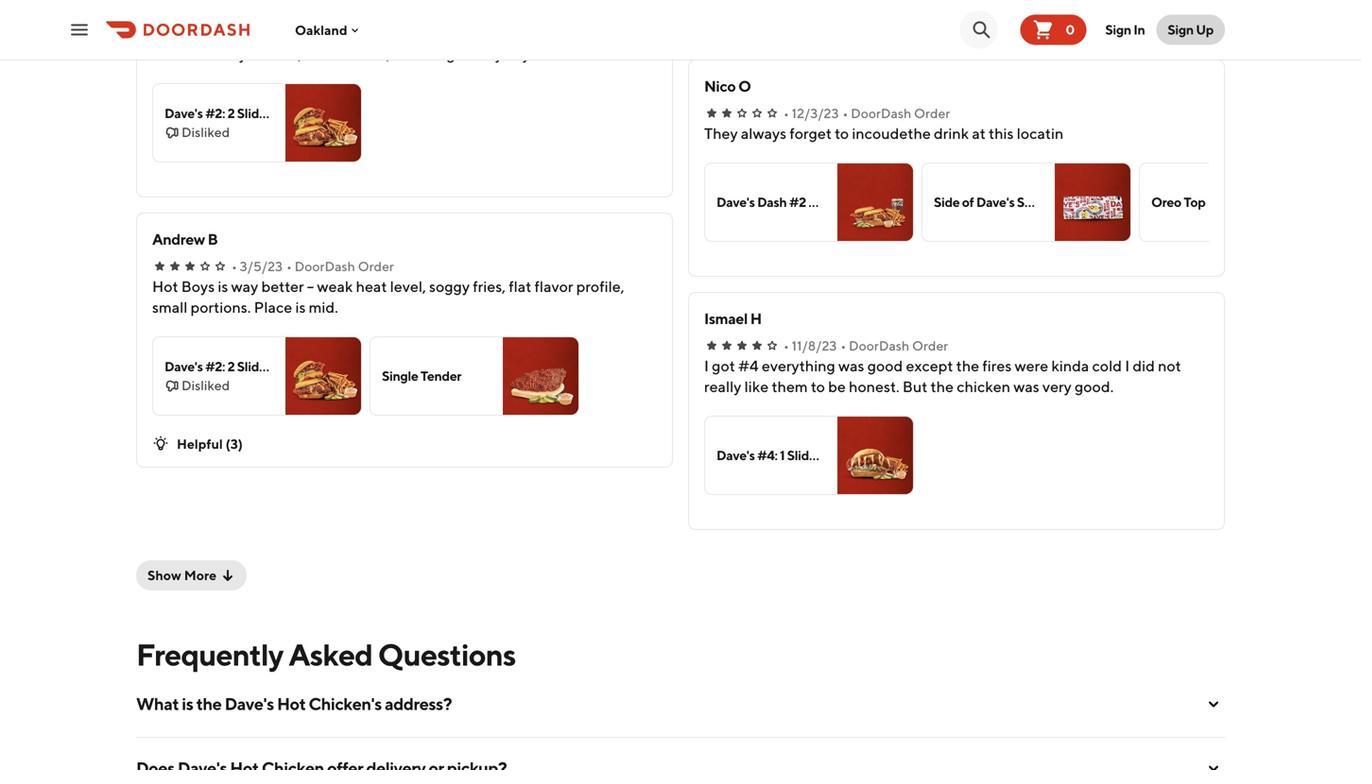 Task type: locate. For each thing, give the bounding box(es) containing it.
show more
[[148, 568, 217, 584]]

0
[[1066, 22, 1076, 37]]

2 disliked from the top
[[182, 378, 230, 393]]

sliders
[[237, 105, 276, 121], [237, 359, 276, 375]]

sign
[[1106, 22, 1132, 37], [1168, 22, 1194, 37]]

sign left in
[[1106, 22, 1132, 37]]

0 vertical spatial disliked
[[182, 124, 230, 140]]

fries for 2nd dave's #2:     2 sliders w/ fries image from the bottom
[[297, 105, 326, 121]]

of
[[963, 194, 974, 210]]

doordash right 11/8/23
[[849, 338, 910, 354]]

show more button
[[136, 561, 247, 591]]

dave's #2:     2 sliders w/ fries for 2nd dave's #2:     2 sliders w/ fries image from the bottom
[[165, 105, 326, 121]]

w/
[[279, 105, 295, 121], [279, 359, 295, 375]]

1 vertical spatial #2:
[[205, 359, 225, 375]]

1 vertical spatial 2
[[228, 359, 235, 375]]

0 vertical spatial order
[[915, 105, 951, 121]]

0 horizontal spatial sign
[[1106, 22, 1132, 37]]

1 vertical spatial sliders
[[237, 359, 276, 375]]

order for o
[[915, 105, 951, 121]]

single tender image
[[503, 338, 579, 415]]

• right 3/5/23
[[287, 259, 292, 274]]

helpful
[[177, 436, 223, 452]]

• right 11/8/23
[[841, 338, 847, 354]]

side of dave's sauce button
[[922, 163, 1132, 242]]

1 vertical spatial order
[[358, 259, 394, 274]]

#2:
[[205, 105, 225, 121], [205, 359, 225, 375]]

disliked for 2nd dave's #2:     2 sliders w/ fries image from the top of the page
[[182, 378, 230, 393]]

2 for 2nd dave's #2:     2 sliders w/ fries image from the top of the page
[[228, 359, 235, 375]]

2 vertical spatial fries
[[851, 448, 880, 463]]

1 vertical spatial dave's #2:     2 sliders w/ fries image
[[286, 338, 361, 415]]

11/8/23
[[792, 338, 837, 354]]

top
[[1184, 194, 1206, 210]]

sauce
[[1018, 194, 1053, 210]]

1 sign from the left
[[1106, 22, 1132, 37]]

sign in link
[[1095, 11, 1157, 49]]

dash
[[758, 194, 787, 210]]

2 vertical spatial doordash
[[849, 338, 910, 354]]

2 sliders from the top
[[237, 359, 276, 375]]

sign up
[[1168, 22, 1214, 37]]

#4:
[[758, 448, 778, 463]]

more
[[184, 568, 217, 584]]

1 vertical spatial w/
[[279, 359, 295, 375]]

•
[[784, 105, 790, 121], [843, 105, 849, 121], [232, 259, 237, 274], [287, 259, 292, 274], [784, 338, 790, 354], [841, 338, 847, 354]]

1 2 from the top
[[228, 105, 235, 121]]

up
[[1197, 22, 1214, 37]]

questions
[[378, 637, 516, 673]]

0 vertical spatial dave's #2:     2 sliders w/ fries
[[165, 105, 326, 121]]

fries right with
[[851, 448, 880, 463]]

dave's #2:     2 sliders w/ fries for 2nd dave's #2:     2 sliders w/ fries image from the top of the page
[[165, 359, 326, 375]]

fries down oakland
[[297, 105, 326, 121]]

dave's dash #2 w/drink
[[717, 194, 857, 210]]

2 vertical spatial order
[[913, 338, 949, 354]]

doordash right 3/5/23
[[295, 259, 355, 274]]

1 vertical spatial disliked
[[182, 378, 230, 393]]

0 vertical spatial #2:
[[205, 105, 225, 121]]

ismael
[[705, 310, 748, 328]]

fries left single
[[297, 359, 326, 375]]

0 vertical spatial 2
[[228, 105, 235, 121]]

dave's #4: 1 slider with fries image
[[838, 417, 914, 495]]

1 vertical spatial doordash
[[295, 259, 355, 274]]

asked
[[289, 637, 373, 673]]

2 w/ from the top
[[279, 359, 295, 375]]

1 w/ from the top
[[279, 105, 295, 121]]

w/drink
[[809, 194, 857, 210]]

single
[[382, 368, 418, 384]]

dave's #4: 1 slider with fries button
[[705, 416, 915, 496]]

chicken's
[[309, 694, 382, 715]]

oreo top loaded shake button
[[1140, 163, 1350, 242]]

0 vertical spatial fries
[[297, 105, 326, 121]]

2 2 from the top
[[228, 359, 235, 375]]

dave's dash #2 w/drink button
[[705, 163, 915, 242]]

side of dave's sauce image
[[1055, 164, 1131, 241]]

helpful (3)
[[177, 436, 243, 452]]

doordash
[[851, 105, 912, 121], [295, 259, 355, 274], [849, 338, 910, 354]]

1 horizontal spatial sign
[[1168, 22, 1194, 37]]

0 vertical spatial doordash
[[851, 105, 912, 121]]

#2
[[790, 194, 807, 210]]

dave's
[[165, 105, 203, 121], [717, 194, 755, 210], [977, 194, 1015, 210], [165, 359, 203, 375], [717, 448, 755, 463], [225, 694, 274, 715]]

dave's #2:     2 sliders w/ fries
[[165, 105, 326, 121], [165, 359, 326, 375]]

andrew
[[152, 230, 205, 248]]

1 disliked from the top
[[182, 124, 230, 140]]

dave's #2:     2 sliders w/ fries image down oakland
[[286, 84, 361, 162]]

1 vertical spatial fries
[[297, 359, 326, 375]]

disliked
[[182, 124, 230, 140], [182, 378, 230, 393]]

sign left up
[[1168, 22, 1194, 37]]

1 vertical spatial dave's #2:     2 sliders w/ fries
[[165, 359, 326, 375]]

oakland button
[[295, 22, 363, 38]]

sign for sign up
[[1168, 22, 1194, 37]]

doordash right 12/3/23
[[851, 105, 912, 121]]

2 dave's #2:     2 sliders w/ fries from the top
[[165, 359, 326, 375]]

order
[[915, 105, 951, 121], [358, 259, 394, 274], [913, 338, 949, 354]]

dave's inside "button"
[[717, 448, 755, 463]]

0 vertical spatial w/
[[279, 105, 295, 121]]

oreo
[[1152, 194, 1182, 210]]

menu
[[693, 732, 734, 750]]

0 button
[[1021, 15, 1087, 45]]

2 sign from the left
[[1168, 22, 1194, 37]]

dave's #2:     2 sliders w/ fries image
[[286, 84, 361, 162], [286, 338, 361, 415]]

2
[[228, 105, 235, 121], [228, 359, 235, 375]]

dave's #2:     2 sliders w/ fries image left single
[[286, 338, 361, 415]]

address?
[[385, 694, 452, 715]]

single tender button
[[370, 337, 580, 416]]

1 dave's #2:     2 sliders w/ fries from the top
[[165, 105, 326, 121]]

0 vertical spatial sliders
[[237, 105, 276, 121]]

• left 3/5/23
[[232, 259, 237, 274]]

0 vertical spatial dave's #2:     2 sliders w/ fries image
[[286, 84, 361, 162]]

fries
[[297, 105, 326, 121], [297, 359, 326, 375], [851, 448, 880, 463]]

oakland
[[295, 22, 348, 38]]

slider
[[788, 448, 821, 463]]



Task type: describe. For each thing, give the bounding box(es) containing it.
view menu
[[655, 732, 734, 750]]

fries for 2nd dave's #2:     2 sliders w/ fries image from the top of the page
[[297, 359, 326, 375]]

2 for 2nd dave's #2:     2 sliders w/ fries image from the bottom
[[228, 105, 235, 121]]

open menu image
[[68, 18, 91, 41]]

oreo top loaded shake
[[1152, 194, 1291, 210]]

in
[[1134, 22, 1146, 37]]

what
[[136, 694, 179, 715]]

sign up link
[[1157, 15, 1226, 45]]

1 #2: from the top
[[205, 105, 225, 121]]

ismael h
[[705, 310, 762, 328]]

dave's #4: 1 slider with fries
[[717, 448, 880, 463]]

nico
[[705, 77, 736, 95]]

fries inside "button"
[[851, 448, 880, 463]]

1 sliders from the top
[[237, 105, 276, 121]]

1 dave's #2:     2 sliders w/ fries image from the top
[[286, 84, 361, 162]]

1
[[780, 448, 785, 463]]

order for h
[[913, 338, 949, 354]]

• left 11/8/23
[[784, 338, 790, 354]]

side
[[934, 194, 960, 210]]

with
[[824, 448, 849, 463]]

3/5/23
[[240, 259, 283, 274]]

dave's dash #2 w/drink image
[[838, 164, 914, 241]]

single tender
[[382, 368, 462, 384]]

what is the dave's hot chicken's address?
[[136, 694, 452, 715]]

2 #2: from the top
[[205, 359, 225, 375]]

frequently
[[136, 637, 283, 673]]

• 12/3/23 • doordash order
[[784, 105, 951, 121]]

o
[[739, 77, 751, 95]]

• 3/5/23 • doordash order
[[232, 259, 394, 274]]

side of dave's sauce
[[934, 194, 1053, 210]]

order for b
[[358, 259, 394, 274]]

doordash for andrew b
[[295, 259, 355, 274]]

frequently asked questions
[[136, 637, 516, 673]]

shake
[[1255, 194, 1291, 210]]

12/3/23
[[792, 105, 839, 121]]

disliked for 2nd dave's #2:     2 sliders w/ fries image from the bottom
[[182, 124, 230, 140]]

(3)
[[226, 436, 243, 452]]

• 11/8/23 • doordash order
[[784, 338, 949, 354]]

tender
[[421, 368, 462, 384]]

h
[[751, 310, 762, 328]]

• left 12/3/23
[[784, 105, 790, 121]]

the
[[196, 694, 222, 715]]

sign in
[[1106, 22, 1146, 37]]

• right 12/3/23
[[843, 105, 849, 121]]

view menu button
[[617, 722, 745, 759]]

doordash for ismael h
[[849, 338, 910, 354]]

hot
[[277, 694, 306, 715]]

nico o
[[705, 77, 751, 95]]

view
[[655, 732, 690, 750]]

loaded
[[1209, 194, 1253, 210]]

2 dave's #2:     2 sliders w/ fries image from the top
[[286, 338, 361, 415]]

show
[[148, 568, 181, 584]]

doordash for nico o
[[851, 105, 912, 121]]

sign for sign in
[[1106, 22, 1132, 37]]

is
[[182, 694, 193, 715]]

andrew b
[[152, 230, 218, 248]]

b
[[208, 230, 218, 248]]



Task type: vqa. For each thing, say whether or not it's contained in the screenshot.
the bottom Next button of carousel image
no



